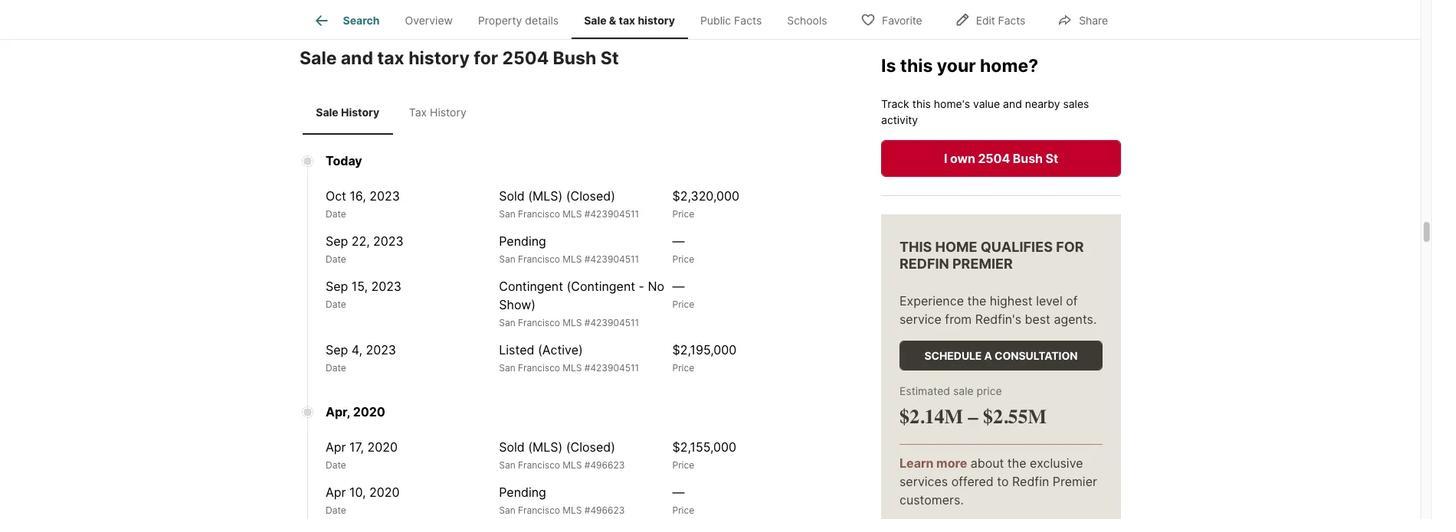Task type: locate. For each thing, give the bounding box(es) containing it.
date for sep 22, 2023
[[326, 254, 346, 265]]

history inside tax history tab
[[430, 106, 467, 119]]

2023 inside oct 16, 2023 date
[[370, 188, 400, 204]]

1 mls from the top
[[563, 208, 582, 220]]

st down the 'nearby'
[[1046, 151, 1059, 166]]

1 sold from the top
[[499, 188, 525, 204]]

learn more
[[900, 456, 968, 471]]

pending
[[499, 234, 547, 249], [499, 485, 547, 500]]

favorite button
[[848, 3, 936, 35]]

1 vertical spatial tab list
[[300, 91, 486, 135]]

price up $2,195,000
[[673, 299, 695, 310]]

facts right edit
[[999, 13, 1026, 26]]

6 san from the top
[[499, 505, 516, 516]]

1 horizontal spatial facts
[[999, 13, 1026, 26]]

1 vertical spatial and
[[1004, 97, 1023, 110]]

6 francisco from the top
[[518, 505, 560, 516]]

overview tab
[[393, 2, 466, 39]]

2020 inside apr 10, 2020 date
[[370, 485, 400, 500]]

2 (closed) from the top
[[566, 440, 616, 455]]

1 tab list from the top
[[300, 0, 853, 39]]

1 vertical spatial 2504
[[979, 151, 1011, 166]]

premier
[[953, 256, 1013, 272]]

2023 right 22,
[[373, 234, 404, 249]]

sale & tax history
[[584, 14, 675, 27]]

sale
[[584, 14, 607, 27], [300, 48, 337, 69], [316, 106, 339, 119]]

sold for 2023
[[499, 188, 525, 204]]

price for sep 4, 2023
[[673, 362, 695, 374]]

mls inside the pending san francisco mls #423904511
[[563, 254, 582, 265]]

sep left 22,
[[326, 234, 348, 249]]

the
[[968, 293, 987, 309], [1008, 456, 1027, 471]]

#423904511 down contingent (contingent - no show) san francisco mls #423904511 on the left bottom of page
[[585, 362, 639, 374]]

#423904511 down (contingent
[[585, 317, 639, 329]]

this for your
[[901, 55, 933, 77]]

date inside apr 17, 2020 date
[[326, 460, 346, 471]]

2 price from the top
[[673, 254, 695, 265]]

sep left 15, at bottom
[[326, 279, 348, 294]]

(closed) for $2,155,000
[[566, 440, 616, 455]]

mls down (active)
[[563, 362, 582, 374]]

2 vertical spatial —
[[673, 485, 685, 500]]

— price right 'no'
[[673, 279, 695, 310]]

4 mls from the top
[[563, 362, 582, 374]]

2023 inside sep 15, 2023 date
[[371, 279, 402, 294]]

price for sep 15, 2023
[[673, 299, 695, 310]]

date up sep 15, 2023 date
[[326, 254, 346, 265]]

sep inside sep 22, 2023 date
[[326, 234, 348, 249]]

tax
[[409, 106, 427, 119]]

3 #423904511 from the top
[[585, 317, 639, 329]]

price down '$2,320,000'
[[673, 208, 695, 220]]

1 horizontal spatial history
[[430, 106, 467, 119]]

best
[[1025, 312, 1051, 327]]

francisco
[[518, 208, 560, 220], [518, 254, 560, 265], [518, 317, 560, 329], [518, 362, 560, 374], [518, 460, 560, 471], [518, 505, 560, 516]]

mls inside pending san francisco mls #496623
[[563, 505, 582, 516]]

(mls) inside the sold (mls) (closed) san francisco mls #423904511
[[528, 188, 563, 204]]

st down '&'
[[601, 48, 619, 69]]

mls up the pending san francisco mls #423904511
[[563, 208, 582, 220]]

3 sep from the top
[[326, 342, 348, 358]]

francisco up the pending san francisco mls #423904511
[[518, 208, 560, 220]]

2 vertical spatial — price
[[673, 485, 695, 516]]

#423904511 up (contingent
[[585, 254, 639, 265]]

of
[[1067, 293, 1078, 309]]

(closed) up the pending san francisco mls #423904511
[[566, 188, 616, 204]]

the up redfin
[[1008, 456, 1027, 471]]

history inside sale history tab
[[341, 106, 380, 119]]

price inside $2,320,000 price
[[673, 208, 695, 220]]

2 pending from the top
[[499, 485, 547, 500]]

0 horizontal spatial 2504
[[503, 48, 549, 69]]

1 vertical spatial history
[[409, 48, 470, 69]]

price for apr 10, 2020
[[673, 505, 695, 516]]

history for sale history
[[341, 106, 380, 119]]

francisco up pending san francisco mls #496623
[[518, 460, 560, 471]]

sep left 4, on the left of the page
[[326, 342, 348, 358]]

2 vertical spatial sep
[[326, 342, 348, 358]]

price inside $2,195,000 price
[[673, 362, 695, 374]]

— price down $2,155,000 price
[[673, 485, 695, 516]]

sep inside sep 4, 2023 date
[[326, 342, 348, 358]]

— price for $2,320,000
[[673, 234, 695, 265]]

4,
[[352, 342, 363, 358]]

1 apr from the top
[[326, 440, 346, 455]]

tax down search
[[377, 48, 405, 69]]

1 vertical spatial bush
[[1013, 151, 1043, 166]]

0 vertical spatial apr
[[326, 440, 346, 455]]

1 vertical spatial st
[[1046, 151, 1059, 166]]

mls up (active)
[[563, 317, 582, 329]]

date inside sep 15, 2023 date
[[326, 299, 346, 310]]

6 date from the top
[[326, 505, 346, 516]]

francisco down sold (mls) (closed) san francisco mls #496623
[[518, 505, 560, 516]]

1 price from the top
[[673, 208, 695, 220]]

apr inside apr 10, 2020 date
[[326, 485, 346, 500]]

(mls) up the pending san francisco mls #423904511
[[528, 188, 563, 204]]

(mls) for $2,320,000
[[528, 188, 563, 204]]

#496623 up pending san francisco mls #496623
[[585, 460, 625, 471]]

i own 2504 bush st button
[[882, 140, 1122, 177]]

date inside apr 10, 2020 date
[[326, 505, 346, 516]]

edit facts button
[[942, 3, 1039, 35]]

3 — price from the top
[[673, 485, 695, 516]]

premier
[[1053, 474, 1098, 490]]

0 horizontal spatial bush
[[553, 48, 597, 69]]

6 mls from the top
[[563, 505, 582, 516]]

6 price from the top
[[673, 505, 695, 516]]

about
[[971, 456, 1005, 471]]

2 francisco from the top
[[518, 254, 560, 265]]

2 sold from the top
[[499, 440, 525, 455]]

tax inside sale & tax history tab
[[619, 14, 636, 27]]

(closed) up pending san francisco mls #496623
[[566, 440, 616, 455]]

2020 right apr,
[[353, 405, 385, 420]]

5 francisco from the top
[[518, 460, 560, 471]]

0 horizontal spatial and
[[341, 48, 373, 69]]

mls up pending san francisco mls #496623
[[563, 460, 582, 471]]

1 — from the top
[[673, 234, 685, 249]]

1 date from the top
[[326, 208, 346, 220]]

oct 16, 2023 date
[[326, 188, 400, 220]]

2023 for sep 15, 2023
[[371, 279, 402, 294]]

2 #423904511 from the top
[[585, 254, 639, 265]]

facts inside button
[[999, 13, 1026, 26]]

date up sep 4, 2023 date
[[326, 299, 346, 310]]

1 vertical spatial 2020
[[368, 440, 398, 455]]

3 francisco from the top
[[518, 317, 560, 329]]

#423904511
[[585, 208, 639, 220], [585, 254, 639, 265], [585, 317, 639, 329], [585, 362, 639, 374]]

2023
[[370, 188, 400, 204], [373, 234, 404, 249], [371, 279, 402, 294], [366, 342, 396, 358]]

sale for sale & tax history
[[584, 14, 607, 27]]

2 history from the left
[[430, 106, 467, 119]]

price
[[673, 208, 695, 220], [673, 254, 695, 265], [673, 299, 695, 310], [673, 362, 695, 374], [673, 460, 695, 471], [673, 505, 695, 516]]

date inside sep 22, 2023 date
[[326, 254, 346, 265]]

2 san from the top
[[499, 254, 516, 265]]

san inside the sold (mls) (closed) san francisco mls #423904511
[[499, 208, 516, 220]]

1 (closed) from the top
[[566, 188, 616, 204]]

2023 right 16,
[[370, 188, 400, 204]]

mls
[[563, 208, 582, 220], [563, 254, 582, 265], [563, 317, 582, 329], [563, 362, 582, 374], [563, 460, 582, 471], [563, 505, 582, 516]]

(mls) inside sold (mls) (closed) san francisco mls #496623
[[528, 440, 563, 455]]

1 pending from the top
[[499, 234, 547, 249]]

facts inside "tab"
[[734, 14, 762, 27]]

$2.55m
[[984, 405, 1047, 429]]

1 #423904511 from the top
[[585, 208, 639, 220]]

the up from
[[968, 293, 987, 309]]

tab list containing sale history
[[300, 91, 486, 135]]

tab list
[[300, 0, 853, 39], [300, 91, 486, 135]]

sold inside sold (mls) (closed) san francisco mls #496623
[[499, 440, 525, 455]]

1 francisco from the top
[[518, 208, 560, 220]]

0 vertical spatial sale
[[584, 14, 607, 27]]

1 vertical spatial sold
[[499, 440, 525, 455]]

the for from
[[968, 293, 987, 309]]

3 mls from the top
[[563, 317, 582, 329]]

0 horizontal spatial history
[[341, 106, 380, 119]]

1 vertical spatial #496623
[[585, 505, 625, 516]]

2020 inside apr 17, 2020 date
[[368, 440, 398, 455]]

— down $2,155,000 price
[[673, 485, 685, 500]]

edit facts
[[976, 13, 1026, 26]]

1 sep from the top
[[326, 234, 348, 249]]

pending inside the pending san francisco mls #423904511
[[499, 234, 547, 249]]

sale left '&'
[[584, 14, 607, 27]]

0 vertical spatial sep
[[326, 234, 348, 249]]

2504 right own
[[979, 151, 1011, 166]]

$2.14m
[[900, 405, 964, 429]]

5 date from the top
[[326, 460, 346, 471]]

2020 right '10,'
[[370, 485, 400, 500]]

0 horizontal spatial the
[[968, 293, 987, 309]]

sep for sep 4, 2023
[[326, 342, 348, 358]]

mls inside sold (mls) (closed) san francisco mls #496623
[[563, 460, 582, 471]]

1 horizontal spatial and
[[1004, 97, 1023, 110]]

1 vertical spatial (mls)
[[528, 440, 563, 455]]

0 horizontal spatial st
[[601, 48, 619, 69]]

history inside tab
[[638, 14, 675, 27]]

5 san from the top
[[499, 460, 516, 471]]

2023 right 15, at bottom
[[371, 279, 402, 294]]

this inside "track this home's value and nearby sales activity"
[[913, 97, 931, 110]]

1 vertical spatial the
[[1008, 456, 1027, 471]]

1 vertical spatial (closed)
[[566, 440, 616, 455]]

highest
[[990, 293, 1033, 309]]

apr inside apr 17, 2020 date
[[326, 440, 346, 455]]

history down the overview tab
[[409, 48, 470, 69]]

public
[[701, 14, 731, 27]]

price down $2,320,000 price
[[673, 254, 695, 265]]

qualifies
[[981, 239, 1053, 255]]

sold inside the sold (mls) (closed) san francisco mls #423904511
[[499, 188, 525, 204]]

1 vertical spatial pending
[[499, 485, 547, 500]]

bush
[[553, 48, 597, 69], [1013, 151, 1043, 166]]

this right the track
[[913, 97, 931, 110]]

1 vertical spatial — price
[[673, 279, 695, 310]]

date inside sep 4, 2023 date
[[326, 362, 346, 374]]

francisco down (active)
[[518, 362, 560, 374]]

1 horizontal spatial tax
[[619, 14, 636, 27]]

and right value
[[1004, 97, 1023, 110]]

sale and tax history for 2504 bush st
[[300, 48, 619, 69]]

1 horizontal spatial bush
[[1013, 151, 1043, 166]]

is
[[882, 55, 897, 77]]

0 vertical spatial and
[[341, 48, 373, 69]]

price down $2,155,000 price
[[673, 505, 695, 516]]

0 vertical spatial sold
[[499, 188, 525, 204]]

2 sep from the top
[[326, 279, 348, 294]]

history up today
[[341, 106, 380, 119]]

schedule a consultation
[[925, 349, 1078, 362]]

history right '&'
[[638, 14, 675, 27]]

#423904511 inside contingent (contingent - no show) san francisco mls #423904511
[[585, 317, 639, 329]]

date down oct
[[326, 208, 346, 220]]

0 vertical spatial 2504
[[503, 48, 549, 69]]

exclusive
[[1030, 456, 1084, 471]]

$2,320,000 price
[[673, 188, 740, 220]]

0 vertical spatial this
[[901, 55, 933, 77]]

#496623 down sold (mls) (closed) san francisco mls #496623
[[585, 505, 625, 516]]

date for oct 16, 2023
[[326, 208, 346, 220]]

favorite
[[882, 13, 923, 26]]

francisco down show)
[[518, 317, 560, 329]]

#423904511 inside the pending san francisco mls #423904511
[[585, 254, 639, 265]]

1 #496623 from the top
[[585, 460, 625, 471]]

apr 10, 2020 date
[[326, 485, 400, 516]]

this for home's
[[913, 97, 931, 110]]

value
[[974, 97, 1001, 110]]

customers.
[[900, 493, 964, 508]]

pending up contingent at the bottom of page
[[499, 234, 547, 249]]

bush down details
[[553, 48, 597, 69]]

0 vertical spatial (closed)
[[566, 188, 616, 204]]

0 horizontal spatial tax
[[377, 48, 405, 69]]

4 date from the top
[[326, 362, 346, 374]]

4 francisco from the top
[[518, 362, 560, 374]]

4 san from the top
[[499, 362, 516, 374]]

1 vertical spatial sale
[[300, 48, 337, 69]]

2023 inside sep 4, 2023 date
[[366, 342, 396, 358]]

apr,
[[326, 405, 350, 420]]

1 history from the left
[[341, 106, 380, 119]]

the inside experience the highest level of service from redfin's best agents.
[[968, 293, 987, 309]]

the for redfin
[[1008, 456, 1027, 471]]

tax
[[619, 14, 636, 27], [377, 48, 405, 69]]

3 price from the top
[[673, 299, 695, 310]]

2 vertical spatial 2020
[[370, 485, 400, 500]]

sale down search link
[[300, 48, 337, 69]]

1 vertical spatial this
[[913, 97, 931, 110]]

0 horizontal spatial history
[[409, 48, 470, 69]]

16,
[[350, 188, 366, 204]]

home?
[[981, 55, 1039, 77]]

and
[[341, 48, 373, 69], [1004, 97, 1023, 110]]

— right 'no'
[[673, 279, 685, 294]]

1 — price from the top
[[673, 234, 695, 265]]

2 #496623 from the top
[[585, 505, 625, 516]]

pending san francisco mls #423904511
[[499, 234, 639, 265]]

1 horizontal spatial the
[[1008, 456, 1027, 471]]

1 (mls) from the top
[[528, 188, 563, 204]]

2504 down property details tab
[[503, 48, 549, 69]]

date up apr,
[[326, 362, 346, 374]]

san
[[499, 208, 516, 220], [499, 254, 516, 265], [499, 317, 516, 329], [499, 362, 516, 374], [499, 460, 516, 471], [499, 505, 516, 516]]

3 san from the top
[[499, 317, 516, 329]]

from
[[946, 312, 972, 327]]

1 horizontal spatial st
[[1046, 151, 1059, 166]]

date up apr 10, 2020 date
[[326, 460, 346, 471]]

—
[[673, 234, 685, 249], [673, 279, 685, 294], [673, 485, 685, 500]]

sale up today
[[316, 106, 339, 119]]

history right tax
[[430, 106, 467, 119]]

this right is
[[901, 55, 933, 77]]

pending inside pending san francisco mls #496623
[[499, 485, 547, 500]]

(mls)
[[528, 188, 563, 204], [528, 440, 563, 455]]

home's
[[934, 97, 971, 110]]

francisco inside sold (mls) (closed) san francisco mls #496623
[[518, 460, 560, 471]]

price down $2,155,000
[[673, 460, 695, 471]]

2 tab list from the top
[[300, 91, 486, 135]]

schools tab
[[775, 2, 840, 39]]

redfin
[[1013, 474, 1050, 490]]

1 vertical spatial —
[[673, 279, 685, 294]]

2 vertical spatial sale
[[316, 106, 339, 119]]

mls up (contingent
[[563, 254, 582, 265]]

property details tab
[[466, 2, 572, 39]]

facts right public at the top
[[734, 14, 762, 27]]

1 vertical spatial apr
[[326, 485, 346, 500]]

0 vertical spatial history
[[638, 14, 675, 27]]

date inside oct 16, 2023 date
[[326, 208, 346, 220]]

details
[[525, 14, 559, 27]]

2020
[[353, 405, 385, 420], [368, 440, 398, 455], [370, 485, 400, 500]]

2 date from the top
[[326, 254, 346, 265]]

0 vertical spatial #496623
[[585, 460, 625, 471]]

apr left '10,'
[[326, 485, 346, 500]]

0 horizontal spatial facts
[[734, 14, 762, 27]]

st
[[601, 48, 619, 69], [1046, 151, 1059, 166]]

date down apr 17, 2020 date
[[326, 505, 346, 516]]

5 mls from the top
[[563, 460, 582, 471]]

st inside button
[[1046, 151, 1059, 166]]

0 vertical spatial tab list
[[300, 0, 853, 39]]

mls down sold (mls) (closed) san francisco mls #496623
[[563, 505, 582, 516]]

search link
[[312, 11, 380, 30]]

track
[[882, 97, 910, 110]]

0 vertical spatial tax
[[619, 14, 636, 27]]

0 vertical spatial the
[[968, 293, 987, 309]]

2 mls from the top
[[563, 254, 582, 265]]

(mls) up pending san francisco mls #496623
[[528, 440, 563, 455]]

san inside sold (mls) (closed) san francisco mls #496623
[[499, 460, 516, 471]]

sale
[[954, 385, 974, 398]]

3 — from the top
[[673, 485, 685, 500]]

1 san from the top
[[499, 208, 516, 220]]

5 price from the top
[[673, 460, 695, 471]]

and down search
[[341, 48, 373, 69]]

2023 inside sep 22, 2023 date
[[373, 234, 404, 249]]

0 vertical spatial pending
[[499, 234, 547, 249]]

the inside 'about the exclusive services offered to redfin premier customers.'
[[1008, 456, 1027, 471]]

2020 right 17,
[[368, 440, 398, 455]]

2 (mls) from the top
[[528, 440, 563, 455]]

2023 right 4, on the left of the page
[[366, 342, 396, 358]]

today
[[326, 153, 362, 168]]

tax history
[[409, 106, 467, 119]]

3 date from the top
[[326, 299, 346, 310]]

1 vertical spatial sep
[[326, 279, 348, 294]]

4 #423904511 from the top
[[585, 362, 639, 374]]

2023 for sep 4, 2023
[[366, 342, 396, 358]]

2504 inside button
[[979, 151, 1011, 166]]

1 horizontal spatial 2504
[[979, 151, 1011, 166]]

4 price from the top
[[673, 362, 695, 374]]

bush down the 'nearby'
[[1013, 151, 1043, 166]]

francisco inside contingent (contingent - no show) san francisco mls #423904511
[[518, 317, 560, 329]]

price inside $2,155,000 price
[[673, 460, 695, 471]]

2 apr from the top
[[326, 485, 346, 500]]

0 vertical spatial —
[[673, 234, 685, 249]]

pending down sold (mls) (closed) san francisco mls #496623
[[499, 485, 547, 500]]

0 vertical spatial — price
[[673, 234, 695, 265]]

a
[[985, 349, 993, 362]]

(closed) inside the sold (mls) (closed) san francisco mls #423904511
[[566, 188, 616, 204]]

1 horizontal spatial history
[[638, 14, 675, 27]]

(closed) inside sold (mls) (closed) san francisco mls #496623
[[566, 440, 616, 455]]

1 vertical spatial tax
[[377, 48, 405, 69]]

sep
[[326, 234, 348, 249], [326, 279, 348, 294], [326, 342, 348, 358]]

mls inside listed (active) san francisco mls #423904511
[[563, 362, 582, 374]]

francisco up contingent at the bottom of page
[[518, 254, 560, 265]]

sale & tax history tab
[[572, 2, 688, 39]]

— down $2,320,000 price
[[673, 234, 685, 249]]

schedule a consultation button
[[900, 341, 1103, 371]]

price down $2,195,000
[[673, 362, 695, 374]]

sep 22, 2023 date
[[326, 234, 404, 265]]

apr left 17,
[[326, 440, 346, 455]]

mls inside contingent (contingent - no show) san francisco mls #423904511
[[563, 317, 582, 329]]

0 vertical spatial (mls)
[[528, 188, 563, 204]]

sep inside sep 15, 2023 date
[[326, 279, 348, 294]]

sale for sale and tax history for 2504 bush st
[[300, 48, 337, 69]]

(closed)
[[566, 188, 616, 204], [566, 440, 616, 455]]

— price down $2,320,000 price
[[673, 234, 695, 265]]

date for sep 4, 2023
[[326, 362, 346, 374]]

public facts tab
[[688, 2, 775, 39]]

#423904511 up the pending san francisco mls #423904511
[[585, 208, 639, 220]]

san inside listed (active) san francisco mls #423904511
[[499, 362, 516, 374]]

tax right '&'
[[619, 14, 636, 27]]



Task type: describe. For each thing, give the bounding box(es) containing it.
this
[[900, 239, 932, 255]]

date for sep 15, 2023
[[326, 299, 346, 310]]

oct
[[326, 188, 346, 204]]

san inside contingent (contingent - no show) san francisco mls #423904511
[[499, 317, 516, 329]]

pending for 2023
[[499, 234, 547, 249]]

#423904511 inside the sold (mls) (closed) san francisco mls #423904511
[[585, 208, 639, 220]]

2 — from the top
[[673, 279, 685, 294]]

estimated sale price $2.14m – $2.55m
[[900, 385, 1047, 429]]

nearby
[[1026, 97, 1061, 110]]

apr for apr 17, 2020
[[326, 440, 346, 455]]

$2,155,000
[[673, 440, 737, 455]]

schools
[[788, 14, 828, 27]]

$2,195,000 price
[[673, 342, 737, 374]]

(mls) for $2,155,000
[[528, 440, 563, 455]]

sep 4, 2023 date
[[326, 342, 396, 374]]

overview
[[405, 14, 453, 27]]

about the exclusive services offered to redfin premier customers.
[[900, 456, 1098, 508]]

price for apr 17, 2020
[[673, 460, 695, 471]]

22,
[[352, 234, 370, 249]]

date for apr 10, 2020
[[326, 505, 346, 516]]

price for sep 22, 2023
[[673, 254, 695, 265]]

sep for sep 15, 2023
[[326, 279, 348, 294]]

sep 15, 2023 date
[[326, 279, 402, 310]]

is this your home?
[[882, 55, 1039, 77]]

(active)
[[538, 342, 583, 358]]

offered
[[952, 474, 994, 490]]

this home qualifies for redfin premier
[[900, 239, 1084, 272]]

&
[[609, 14, 617, 27]]

san inside pending san francisco mls #496623
[[499, 505, 516, 516]]

17,
[[350, 440, 364, 455]]

contingent
[[499, 279, 564, 294]]

listed (active) san francisco mls #423904511
[[499, 342, 639, 374]]

0 vertical spatial st
[[601, 48, 619, 69]]

— price for $2,155,000
[[673, 485, 695, 516]]

2020 for 17,
[[368, 440, 398, 455]]

redfin
[[900, 256, 950, 272]]

redfin's
[[976, 312, 1022, 327]]

2 — price from the top
[[673, 279, 695, 310]]

for
[[1057, 239, 1084, 255]]

— for $2,320,000
[[673, 234, 685, 249]]

history for &
[[638, 14, 675, 27]]

track this home's value and nearby sales activity
[[882, 97, 1090, 126]]

apr 17, 2020 date
[[326, 440, 398, 471]]

services
[[900, 474, 949, 490]]

0 vertical spatial bush
[[553, 48, 597, 69]]

francisco inside listed (active) san francisco mls #423904511
[[518, 362, 560, 374]]

(closed) for $2,320,000
[[566, 188, 616, 204]]

#496623 inside sold (mls) (closed) san francisco mls #496623
[[585, 460, 625, 471]]

experience
[[900, 293, 964, 309]]

$2,155,000 price
[[673, 440, 737, 471]]

pending san francisco mls #496623
[[499, 485, 625, 516]]

share button
[[1045, 3, 1122, 35]]

tax for &
[[619, 14, 636, 27]]

mls inside the sold (mls) (closed) san francisco mls #423904511
[[563, 208, 582, 220]]

home
[[936, 239, 978, 255]]

#496623 inside pending san francisco mls #496623
[[585, 505, 625, 516]]

share
[[1080, 13, 1109, 26]]

sep for sep 22, 2023
[[326, 234, 348, 249]]

i
[[944, 151, 948, 166]]

— for $2,155,000
[[673, 485, 685, 500]]

10,
[[350, 485, 366, 500]]

agents.
[[1054, 312, 1097, 327]]

for
[[474, 48, 498, 69]]

2023 for sep 22, 2023
[[373, 234, 404, 249]]

facts for public facts
[[734, 14, 762, 27]]

estimated
[[900, 385, 951, 398]]

2020 for 10,
[[370, 485, 400, 500]]

0 vertical spatial 2020
[[353, 405, 385, 420]]

date for apr 17, 2020
[[326, 460, 346, 471]]

history for and
[[409, 48, 470, 69]]

apr, 2020
[[326, 405, 385, 420]]

history for tax history
[[430, 106, 467, 119]]

price
[[977, 385, 1002, 398]]

schedule
[[925, 349, 982, 362]]

service
[[900, 312, 942, 327]]

2023 for oct 16, 2023
[[370, 188, 400, 204]]

to
[[998, 474, 1009, 490]]

consultation
[[995, 349, 1078, 362]]

experience the highest level of service from redfin's best agents.
[[900, 293, 1097, 327]]

apr for apr 10, 2020
[[326, 485, 346, 500]]

sale history
[[316, 106, 380, 119]]

sold for 2020
[[499, 440, 525, 455]]

no
[[648, 279, 665, 294]]

tab list containing search
[[300, 0, 853, 39]]

francisco inside the sold (mls) (closed) san francisco mls #423904511
[[518, 208, 560, 220]]

#423904511 inside listed (active) san francisco mls #423904511
[[585, 362, 639, 374]]

and inside "track this home's value and nearby sales activity"
[[1004, 97, 1023, 110]]

contingent (contingent - no show) san francisco mls #423904511
[[499, 279, 665, 329]]

own
[[951, 151, 976, 166]]

$2,195,000
[[673, 342, 737, 358]]

property details
[[478, 14, 559, 27]]

tax history tab
[[393, 94, 483, 132]]

francisco inside the pending san francisco mls #423904511
[[518, 254, 560, 265]]

learn more link
[[900, 456, 968, 471]]

sold (mls) (closed) san francisco mls #423904511
[[499, 188, 639, 220]]

francisco inside pending san francisco mls #496623
[[518, 505, 560, 516]]

your
[[937, 55, 976, 77]]

sale for sale history
[[316, 106, 339, 119]]

listed
[[499, 342, 535, 358]]

15,
[[352, 279, 368, 294]]

edit
[[976, 13, 996, 26]]

-
[[639, 279, 645, 294]]

bush inside button
[[1013, 151, 1043, 166]]

(contingent
[[567, 279, 636, 294]]

sale history tab
[[303, 94, 393, 132]]

property
[[478, 14, 522, 27]]

sold (mls) (closed) san francisco mls #496623
[[499, 440, 625, 471]]

learn
[[900, 456, 934, 471]]

level
[[1037, 293, 1063, 309]]

sales
[[1064, 97, 1090, 110]]

i own 2504 bush st
[[944, 151, 1059, 166]]

san inside the pending san francisco mls #423904511
[[499, 254, 516, 265]]

tax for and
[[377, 48, 405, 69]]

price for oct 16, 2023
[[673, 208, 695, 220]]

more
[[937, 456, 968, 471]]

pending for 2020
[[499, 485, 547, 500]]

facts for edit facts
[[999, 13, 1026, 26]]

public facts
[[701, 14, 762, 27]]



Task type: vqa. For each thing, say whether or not it's contained in the screenshot.


